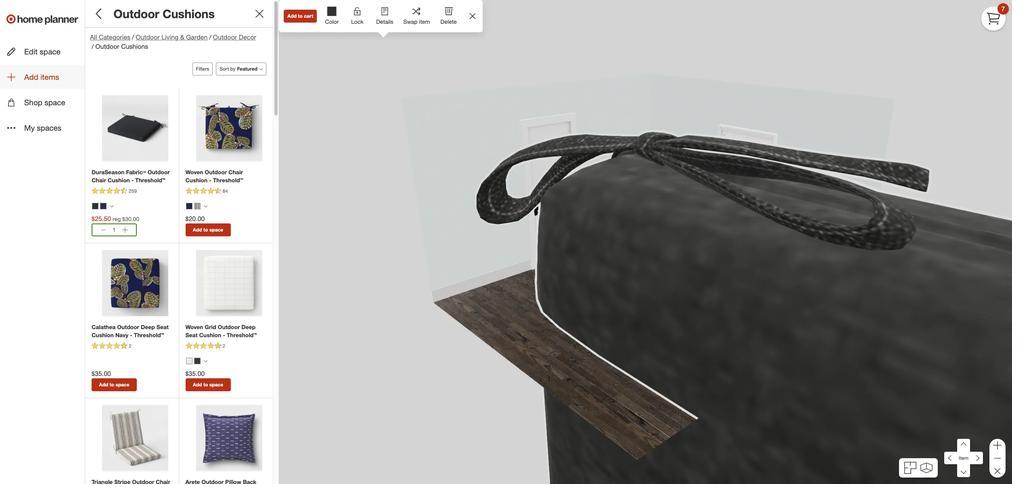 Task type: vqa. For each thing, say whether or not it's contained in the screenshot.
$35.00's Woven
yes



Task type: describe. For each thing, give the bounding box(es) containing it.
details
[[376, 18, 393, 25]]

add to space button for $20.00
[[185, 223, 231, 236]]

items
[[40, 72, 59, 82]]

woven for $35.00
[[185, 324, 203, 330]]

$25.50 reg $30.00
[[92, 215, 139, 223]]

my spaces
[[24, 123, 61, 133]]

lock button
[[344, 0, 371, 31]]

shop space button
[[0, 91, 85, 114]]

$25.50
[[92, 215, 111, 223]]

grid
[[205, 324, 216, 330]]

to inside button
[[298, 13, 303, 19]]

categories
[[99, 33, 130, 41]]

spaces
[[37, 123, 61, 133]]

threshold™ inside calathea outdoor deep seat cushion navy - threshold™
[[134, 332, 164, 339]]

delete
[[441, 18, 457, 25]]

- inside calathea outdoor deep seat cushion navy - threshold™
[[130, 332, 132, 339]]

fabric™
[[126, 169, 146, 176]]

add items
[[24, 72, 59, 82]]

all categories button
[[90, 33, 130, 42]]

deep inside calathea outdoor deep seat cushion navy - threshold™
[[141, 324, 155, 330]]

calathea outdoor deep seat cushion navy - threshold™ image
[[102, 250, 168, 316]]

1 horizontal spatial /
[[132, 33, 134, 41]]

all
[[90, 33, 97, 41]]

move asset west by 6" image
[[945, 452, 958, 465]]

1 $35.00 from the left
[[92, 370, 111, 378]]

259
[[129, 188, 137, 194]]

chair inside woven outdoor chair cushion - threshold™
[[228, 169, 243, 176]]

calathea outdoor deep seat cushion navy - threshold™ button
[[92, 323, 172, 339]]

cushion inside woven grid outdoor deep seat cushion - threshold™
[[199, 332, 221, 339]]

threshold™ inside woven grid outdoor deep seat cushion - threshold™
[[227, 332, 257, 339]]

2 horizontal spatial /
[[209, 33, 211, 41]]

duraseason fabric™ outdoor chair cushion - threshold™ button
[[92, 168, 172, 184]]

move asset east by 6" image
[[970, 452, 983, 465]]

1 horizontal spatial cushions
[[163, 6, 215, 21]]

living
[[162, 33, 178, 41]]

filters button
[[192, 63, 213, 75]]

woven grid outdoor deep seat cushion - threshold™
[[185, 324, 257, 339]]

- inside woven grid outdoor deep seat cushion - threshold™
[[223, 332, 225, 339]]

- inside duraseason fabric™ outdoor chair cushion - threshold™
[[131, 177, 134, 184]]

2 navy image from the left
[[186, 203, 192, 209]]

outdoor down all categories button
[[95, 42, 119, 50]]

reg
[[113, 215, 121, 222]]

woven grid outdoor deep seat cushion - threshold™ button
[[185, 323, 266, 339]]

outdoor inside woven outdoor chair cushion - threshold™
[[205, 169, 227, 176]]

delete button
[[435, 0, 462, 31]]

my spaces button
[[0, 116, 85, 140]]

7 button
[[982, 3, 1009, 31]]

woven outdoor chair cushion - threshold™
[[185, 169, 243, 184]]

outdoor inside woven grid outdoor deep seat cushion - threshold™
[[218, 324, 240, 330]]

duraseason fabric™ outdoor chair cushion - threshold™ image
[[102, 95, 168, 161]]

outdoor decor button
[[213, 33, 256, 42]]

sort
[[220, 66, 229, 72]]

$30.00
[[122, 215, 139, 222]]

add to cart
[[287, 13, 313, 19]]

color button
[[320, 0, 344, 32]]

move asset south by 6" image
[[957, 465, 970, 478]]

- inside woven outdoor chair cushion - threshold™
[[209, 177, 211, 184]]

my
[[24, 123, 35, 133]]

1 navy image from the left
[[100, 203, 107, 209]]

outdoor inside duraseason fabric™ outdoor chair cushion - threshold™
[[148, 169, 170, 176]]

front view button icon image
[[920, 463, 933, 474]]

cushion inside woven outdoor chair cushion - threshold™
[[185, 177, 208, 184]]

edit
[[24, 47, 38, 56]]

woven outdoor chair cushion - threshold™ button
[[185, 168, 266, 184]]

&
[[180, 33, 184, 41]]

item
[[959, 455, 969, 461]]

add to space button for $35.00
[[185, 378, 231, 391]]

1 $35.00 add to space from the left
[[92, 370, 129, 388]]



Task type: locate. For each thing, give the bounding box(es) containing it.
cushion down grid
[[199, 332, 221, 339]]

filters
[[196, 66, 209, 72]]

sort by featured
[[220, 66, 258, 72]]

color
[[325, 18, 339, 25]]

featured
[[237, 66, 258, 72]]

1 woven from the top
[[185, 169, 203, 176]]

0 vertical spatial cushions
[[163, 6, 215, 21]]

threshold™ inside duraseason fabric™ outdoor chair cushion - threshold™
[[135, 177, 165, 184]]

outdoor left the "living"
[[136, 33, 160, 41]]

2 down "calathea outdoor deep seat cushion navy - threshold™" button
[[129, 343, 131, 349]]

space inside $20.00 add to space
[[209, 227, 223, 233]]

outdoor up navy
[[117, 324, 139, 330]]

2 $35.00 from the left
[[185, 370, 205, 378]]

$35.00
[[92, 370, 111, 378], [185, 370, 205, 378]]

triangle stripe outdoor chair cushion black/neutrals - threshold™ image
[[102, 405, 168, 471]]

1 horizontal spatial navy image
[[186, 203, 192, 209]]

2 woven from the top
[[185, 324, 203, 330]]

outdoor cushions
[[113, 6, 215, 21]]

navy image left black/neutrals image
[[186, 203, 192, 209]]

edit space button
[[0, 40, 85, 63]]

arete outdoor pillow back navy - threshold™ image
[[196, 405, 262, 471]]

home planner landing page image
[[6, 6, 78, 32]]

0 horizontal spatial deep
[[141, 324, 155, 330]]

charcoal image
[[92, 203, 98, 209]]

$35.00 add to space
[[92, 370, 129, 388], [185, 370, 223, 388]]

$20.00
[[185, 215, 205, 223]]

woven outdoor chair cushion - threshold™ image
[[196, 95, 262, 161]]

0 horizontal spatial 2
[[129, 343, 131, 349]]

2
[[129, 343, 131, 349], [223, 343, 225, 349]]

deep inside woven grid outdoor deep seat cushion - threshold™
[[241, 324, 256, 330]]

/
[[132, 33, 134, 41], [209, 33, 211, 41], [92, 42, 94, 50]]

chair
[[228, 169, 243, 176], [92, 177, 106, 184]]

0 vertical spatial seat
[[157, 324, 169, 330]]

outdoor up categories
[[113, 6, 159, 21]]

outdoor inside calathea outdoor deep seat cushion navy - threshold™
[[117, 324, 139, 330]]

black image
[[194, 358, 200, 364]]

cart
[[304, 13, 313, 19]]

woven grid outdoor deep seat cushion - threshold™ image
[[196, 250, 262, 316]]

1 horizontal spatial $35.00
[[185, 370, 205, 378]]

/ down all
[[92, 42, 94, 50]]

add inside button
[[24, 72, 38, 82]]

/ right garden
[[209, 33, 211, 41]]

shop space
[[24, 98, 65, 107]]

woven for $20.00
[[185, 169, 203, 176]]

cushion up black/neutrals image
[[185, 177, 208, 184]]

shop
[[24, 98, 42, 107]]

woven inside woven grid outdoor deep seat cushion - threshold™
[[185, 324, 203, 330]]

outdoor right fabric™
[[148, 169, 170, 176]]

outdoor left decor
[[213, 33, 237, 41]]

/ right categories
[[132, 33, 134, 41]]

1 vertical spatial woven
[[185, 324, 203, 330]]

swap item
[[403, 18, 430, 25]]

add inside button
[[287, 13, 297, 19]]

chair inside duraseason fabric™ outdoor chair cushion - threshold™
[[92, 177, 106, 184]]

add to space button
[[185, 223, 231, 236], [92, 378, 137, 391], [185, 378, 231, 391]]

1 horizontal spatial deep
[[241, 324, 256, 330]]

calathea
[[92, 324, 116, 330]]

woven
[[185, 169, 203, 176], [185, 324, 203, 330]]

0 horizontal spatial cushions
[[121, 42, 148, 50]]

add items button
[[0, 65, 85, 89]]

0 vertical spatial chair
[[228, 169, 243, 176]]

7
[[1002, 5, 1005, 13]]

0 horizontal spatial seat
[[157, 324, 169, 330]]

1 vertical spatial cushions
[[121, 42, 148, 50]]

0 horizontal spatial $35.00
[[92, 370, 111, 378]]

cream image
[[186, 358, 192, 364]]

duraseason fabric™ outdoor chair cushion - threshold™
[[92, 169, 170, 184]]

duraseason
[[92, 169, 124, 176]]

move asset north by 6" image
[[957, 439, 970, 452]]

add to cart button
[[284, 10, 317, 23]]

swap item button
[[399, 0, 435, 31]]

cushions
[[163, 6, 215, 21], [121, 42, 148, 50]]

cushion inside calathea outdoor deep seat cushion navy - threshold™
[[92, 332, 114, 339]]

space
[[40, 47, 61, 56], [45, 98, 65, 107], [209, 227, 223, 233], [116, 382, 129, 388], [209, 382, 223, 388]]

1 deep from the left
[[141, 324, 155, 330]]

2 for navy
[[129, 343, 131, 349]]

all categories / outdoor living & garden / outdoor decor / outdoor cushions
[[90, 33, 256, 50]]

deep
[[141, 324, 155, 330], [241, 324, 256, 330]]

to
[[298, 13, 303, 19], [203, 227, 208, 233], [110, 382, 114, 388], [203, 382, 208, 388]]

$20.00 add to space
[[185, 215, 223, 233]]

cushion inside duraseason fabric™ outdoor chair cushion - threshold™
[[108, 177, 130, 184]]

calathea outdoor deep seat cushion navy - threshold™
[[92, 324, 169, 339]]

0 horizontal spatial /
[[92, 42, 94, 50]]

by
[[230, 66, 235, 72]]

outdoor up 84
[[205, 169, 227, 176]]

outdoor living & garden button
[[136, 33, 208, 42]]

2 for cushion
[[223, 343, 225, 349]]

decor
[[239, 33, 256, 41]]

details button
[[371, 0, 399, 31]]

0 horizontal spatial navy image
[[100, 203, 107, 209]]

add inside $20.00 add to space
[[193, 227, 202, 233]]

cushions inside 'all categories / outdoor living & garden / outdoor decor / outdoor cushions'
[[121, 42, 148, 50]]

-
[[131, 177, 134, 184], [209, 177, 211, 184], [130, 332, 132, 339], [223, 332, 225, 339]]

1 vertical spatial seat
[[185, 332, 198, 339]]

threshold™ inside woven outdoor chair cushion - threshold™
[[213, 177, 243, 184]]

cushion down duraseason
[[108, 177, 130, 184]]

to inside $20.00 add to space
[[203, 227, 208, 233]]

outdoor
[[113, 6, 159, 21], [136, 33, 160, 41], [213, 33, 237, 41], [95, 42, 119, 50], [148, 169, 170, 176], [205, 169, 227, 176], [117, 324, 139, 330], [218, 324, 240, 330]]

outdoor right grid
[[218, 324, 240, 330]]

2 down 'woven grid outdoor deep seat cushion - threshold™' button
[[223, 343, 225, 349]]

threshold™
[[135, 177, 165, 184], [213, 177, 243, 184], [134, 332, 164, 339], [227, 332, 257, 339]]

add
[[287, 13, 297, 19], [24, 72, 38, 82], [193, 227, 202, 233], [99, 382, 108, 388], [193, 382, 202, 388]]

0 vertical spatial woven
[[185, 169, 203, 176]]

navy
[[115, 332, 128, 339]]

1 horizontal spatial 2
[[223, 343, 225, 349]]

seat inside woven grid outdoor deep seat cushion - threshold™
[[185, 332, 198, 339]]

1 2 from the left
[[129, 343, 131, 349]]

cushion down calathea
[[92, 332, 114, 339]]

2 deep from the left
[[241, 324, 256, 330]]

navy image
[[100, 203, 107, 209], [186, 203, 192, 209]]

cushions down categories
[[121, 42, 148, 50]]

84
[[223, 188, 228, 194]]

0 horizontal spatial chair
[[92, 177, 106, 184]]

1 horizontal spatial chair
[[228, 169, 243, 176]]

top view button icon image
[[905, 462, 917, 474]]

seat inside calathea outdoor deep seat cushion navy - threshold™
[[157, 324, 169, 330]]

swap
[[403, 18, 418, 25]]

item
[[419, 18, 430, 25]]

edit space
[[24, 47, 61, 56]]

seat
[[157, 324, 169, 330], [185, 332, 198, 339]]

garden
[[186, 33, 208, 41]]

2 $35.00 add to space from the left
[[185, 370, 223, 388]]

1 horizontal spatial $35.00 add to space
[[185, 370, 223, 388]]

2 2 from the left
[[223, 343, 225, 349]]

black/neutrals image
[[194, 203, 200, 209]]

1 vertical spatial chair
[[92, 177, 106, 184]]

woven left grid
[[185, 324, 203, 330]]

navy image right charcoal image
[[100, 203, 107, 209]]

woven inside woven outdoor chair cushion - threshold™
[[185, 169, 203, 176]]

cushions up &
[[163, 6, 215, 21]]

0 horizontal spatial $35.00 add to space
[[92, 370, 129, 388]]

lock
[[351, 18, 364, 25]]

1 horizontal spatial seat
[[185, 332, 198, 339]]

cushion
[[108, 177, 130, 184], [185, 177, 208, 184], [92, 332, 114, 339], [199, 332, 221, 339]]

woven up black/neutrals image
[[185, 169, 203, 176]]



